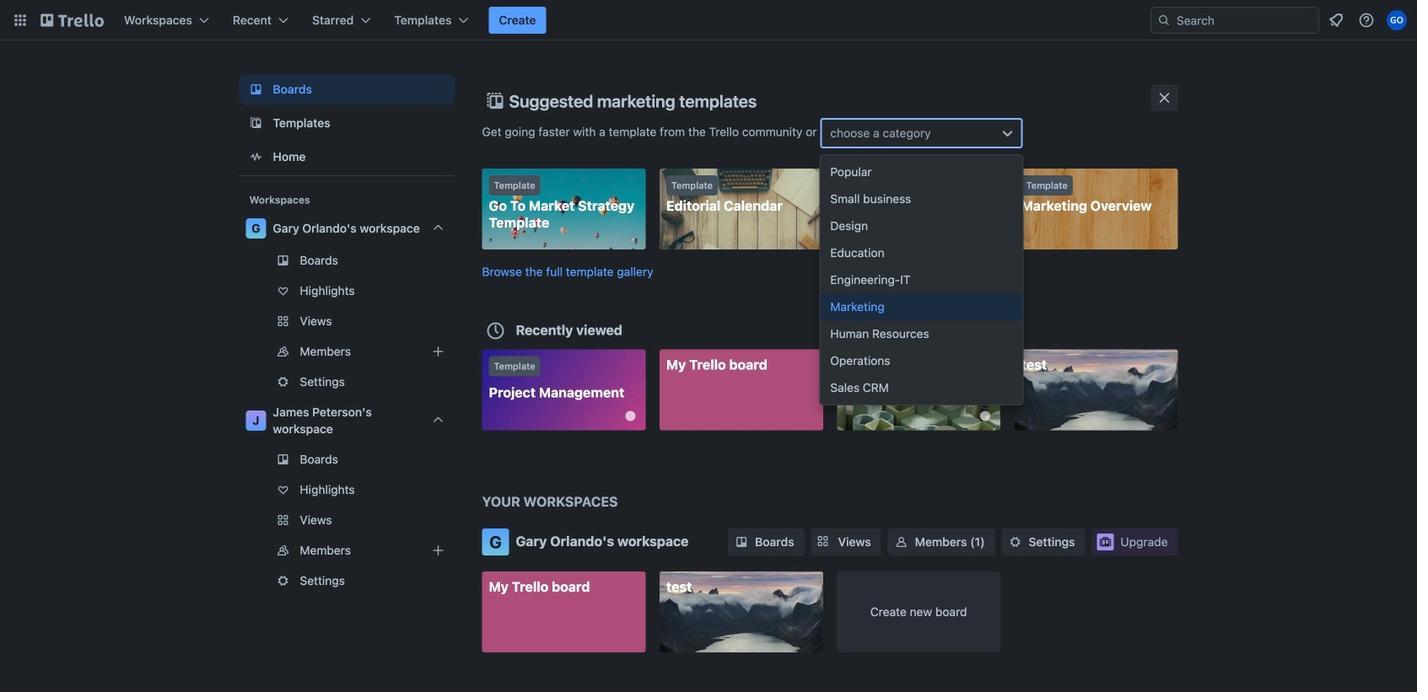 Task type: locate. For each thing, give the bounding box(es) containing it.
0 horizontal spatial there is new activity on this board. image
[[626, 411, 636, 421]]

back to home image
[[41, 7, 104, 34]]

primary element
[[0, 0, 1418, 41]]

sm image
[[733, 534, 750, 551], [1007, 534, 1024, 551]]

search image
[[1158, 14, 1171, 27]]

1 sm image from the left
[[733, 534, 750, 551]]

2 sm image from the left
[[1007, 534, 1024, 551]]

Search field
[[1171, 8, 1319, 33]]

1 horizontal spatial sm image
[[1007, 534, 1024, 551]]

there is new activity on this board. image
[[626, 411, 636, 421], [981, 411, 991, 421]]

0 horizontal spatial sm image
[[733, 534, 750, 551]]

1 horizontal spatial there is new activity on this board. image
[[981, 411, 991, 421]]

open information menu image
[[1358, 12, 1375, 29]]

board image
[[246, 79, 266, 100]]



Task type: vqa. For each thing, say whether or not it's contained in the screenshot.
add image
yes



Task type: describe. For each thing, give the bounding box(es) containing it.
2 there is new activity on this board. image from the left
[[981, 411, 991, 421]]

0 notifications image
[[1326, 10, 1347, 30]]

add image
[[428, 342, 448, 362]]

template board image
[[246, 113, 266, 133]]

add image
[[428, 541, 448, 561]]

1 there is new activity on this board. image from the left
[[626, 411, 636, 421]]

gary orlando (garyorlando) image
[[1387, 10, 1407, 30]]

sm image
[[893, 534, 910, 551]]

home image
[[246, 147, 266, 167]]



